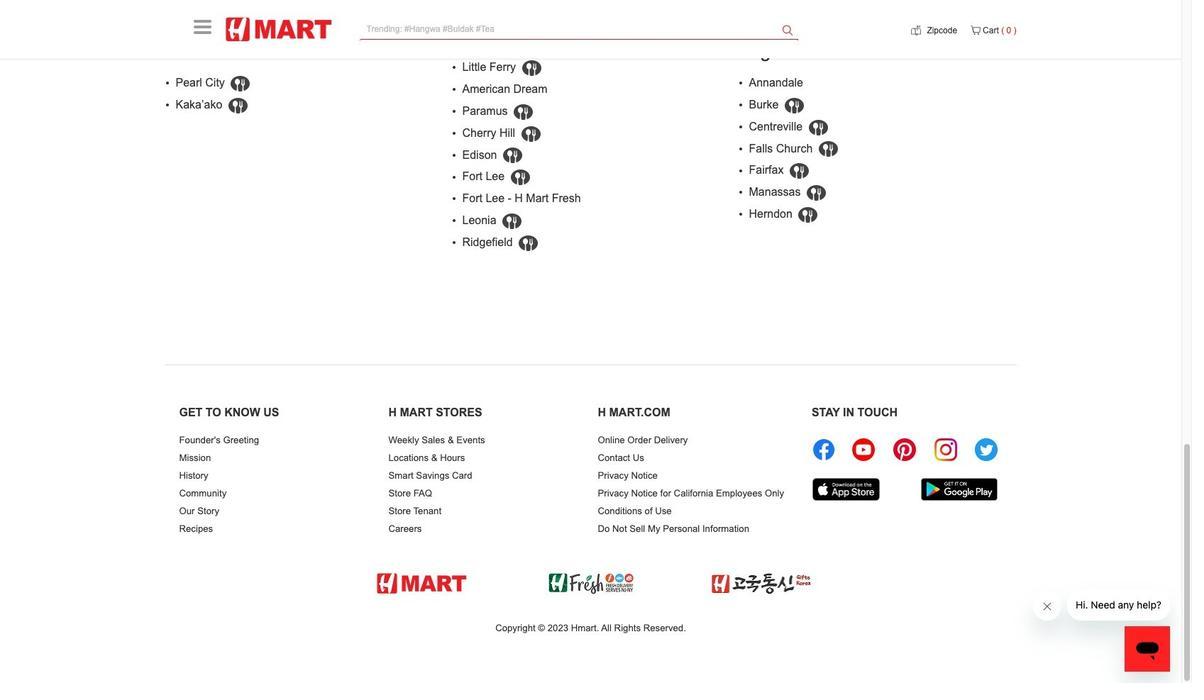 Task type: vqa. For each thing, say whether or not it's contained in the screenshot.
hmart pinterest icon
yes



Task type: locate. For each thing, give the bounding box(es) containing it.
hmart youtube image
[[852, 438, 875, 461]]

0 vertical spatial h mart image
[[225, 11, 332, 47]]

0 horizontal spatial h mart image
[[225, 11, 332, 47]]

Trending: #Hangwa #Buldak #Tea text field
[[360, 18, 798, 40]]

h mart image
[[225, 11, 332, 47], [372, 573, 469, 595]]

restaurant image
[[782, 95, 807, 116], [806, 117, 831, 138], [518, 123, 544, 144], [787, 161, 812, 182], [804, 183, 829, 204], [500, 211, 525, 232], [516, 233, 542, 254]]

restaurant image
[[519, 57, 545, 79], [228, 73, 254, 94], [225, 95, 251, 116], [511, 101, 536, 122], [816, 139, 841, 160], [500, 145, 526, 166], [508, 167, 533, 188], [796, 204, 821, 226]]

1 vertical spatial h mart image
[[372, 573, 469, 595]]



Task type: describe. For each thing, give the bounding box(es) containing it.
hmart twitter image
[[975, 438, 997, 461]]

h mart go-guk image
[[711, 574, 811, 595]]

hmart google play image
[[921, 478, 997, 501]]

hmart instagram image
[[935, 438, 957, 461]]

1 horizontal spatial h mart image
[[372, 573, 469, 595]]

hmart facebook image
[[812, 438, 835, 461]]

hmart pinterest image
[[893, 438, 916, 461]]

h fresh image
[[548, 573, 633, 595]]

hmart app store image
[[812, 478, 880, 501]]



